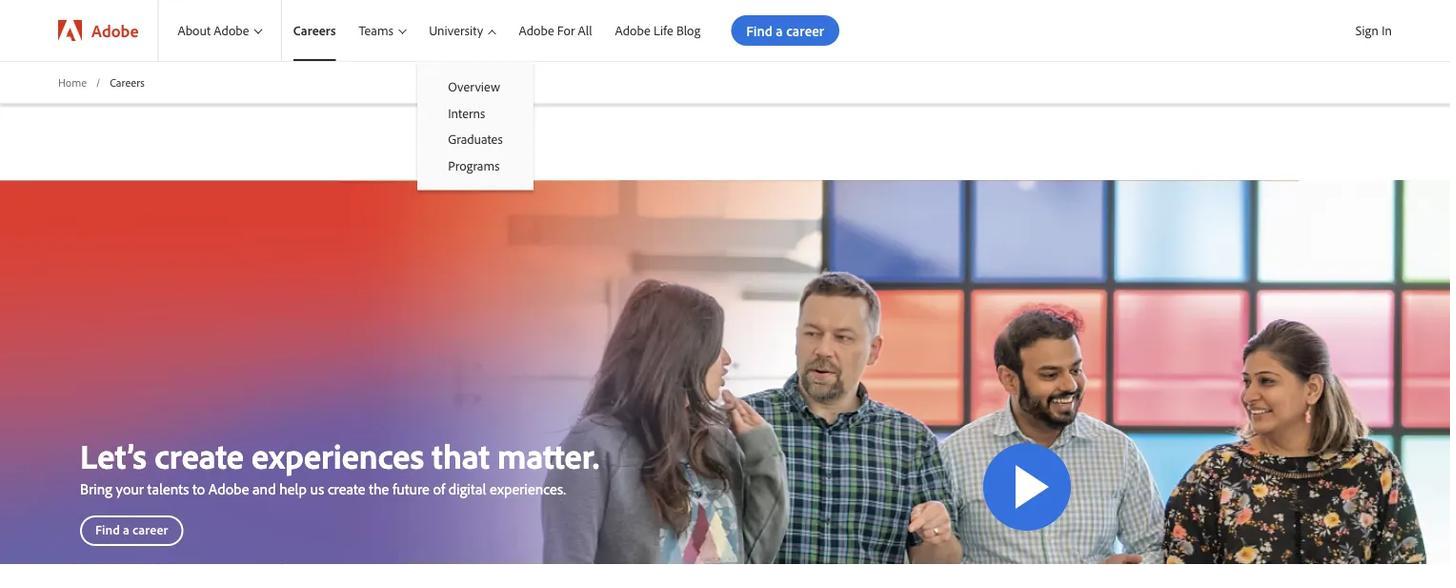 Task type: vqa. For each thing, say whether or not it's contained in the screenshot.
Adobe corresponding to Adobe For All
yes



Task type: describe. For each thing, give the bounding box(es) containing it.
adobe for all
[[519, 22, 592, 39]]

that
[[432, 434, 490, 477]]

group containing overview
[[418, 61, 534, 190]]

let's
[[80, 434, 147, 477]]

university
[[429, 22, 484, 39]]

adobe for all link
[[508, 0, 604, 61]]

life
[[654, 22, 674, 39]]

bring
[[80, 480, 112, 499]]

careers link
[[282, 0, 348, 61]]

digital
[[449, 480, 487, 499]]

for
[[558, 22, 575, 39]]

1 horizontal spatial careers
[[293, 22, 336, 39]]

to
[[193, 480, 205, 499]]

in
[[1382, 22, 1393, 39]]

overview
[[448, 78, 500, 95]]

find a career link
[[80, 516, 183, 546]]

about adobe button
[[159, 0, 281, 61]]

blog
[[677, 22, 701, 39]]

experiences
[[252, 434, 424, 477]]

talents
[[147, 480, 189, 499]]

university button
[[418, 0, 508, 61]]

find
[[95, 522, 120, 538]]

career
[[133, 522, 168, 538]]

0 horizontal spatial careers
[[110, 75, 145, 89]]

programs link
[[418, 152, 534, 179]]

adobe inside popup button
[[214, 22, 249, 39]]

future
[[393, 480, 430, 499]]

sign in button
[[1352, 14, 1397, 47]]

the
[[369, 480, 389, 499]]



Task type: locate. For each thing, give the bounding box(es) containing it.
matter.
[[498, 434, 600, 477]]

adobe for adobe for all
[[519, 22, 554, 39]]

your
[[116, 480, 144, 499]]

adobe left life on the left
[[615, 22, 651, 39]]

teams
[[359, 22, 394, 39]]

careers left teams
[[293, 22, 336, 39]]

graduates
[[448, 131, 503, 147]]

graduates link
[[418, 126, 534, 152]]

create up to in the left of the page
[[155, 434, 244, 477]]

sign in
[[1356, 22, 1393, 39]]

about
[[178, 22, 211, 39]]

adobe left about
[[92, 20, 139, 41]]

experiences.
[[490, 480, 566, 499]]

adobe life blog
[[615, 22, 701, 39]]

group
[[418, 61, 534, 190]]

programs
[[448, 157, 500, 174]]

of
[[433, 480, 445, 499]]

adobe for adobe life blog
[[615, 22, 651, 39]]

and
[[253, 480, 276, 499]]

adobe left "for"
[[519, 22, 554, 39]]

careers
[[293, 22, 336, 39], [110, 75, 145, 89]]

0 vertical spatial create
[[155, 434, 244, 477]]

1 horizontal spatial create
[[328, 480, 366, 499]]

help
[[280, 480, 307, 499]]

sign
[[1356, 22, 1379, 39]]

let's create experiences that matter. bring your talents to adobe and help us create the future of digital experiences.
[[80, 434, 600, 499]]

1 vertical spatial careers
[[110, 75, 145, 89]]

find a career
[[95, 522, 168, 538]]

create right us
[[328, 480, 366, 499]]

adobe for adobe
[[92, 20, 139, 41]]

0 horizontal spatial create
[[155, 434, 244, 477]]

adobe link
[[39, 0, 158, 61]]

0 vertical spatial careers
[[293, 22, 336, 39]]

adobe life blog link
[[604, 0, 712, 61]]

overview link
[[418, 73, 534, 100]]

create
[[155, 434, 244, 477], [328, 480, 366, 499]]

adobe
[[92, 20, 139, 41], [214, 22, 249, 39], [519, 22, 554, 39], [615, 22, 651, 39], [209, 480, 249, 499]]

1 vertical spatial create
[[328, 480, 366, 499]]

adobe inside let's create experiences that matter. bring your talents to adobe and help us create the future of digital experiences.
[[209, 480, 249, 499]]

teams button
[[348, 0, 418, 61]]

a
[[123, 522, 130, 538]]

adobe right about
[[214, 22, 249, 39]]

careers right home
[[110, 75, 145, 89]]

home link
[[58, 74, 87, 90]]

interns link
[[418, 100, 534, 126]]

us
[[310, 480, 324, 499]]

about adobe
[[178, 22, 249, 39]]

all
[[578, 22, 592, 39]]

adobe right to in the left of the page
[[209, 480, 249, 499]]

interns
[[448, 104, 486, 121]]

home
[[58, 75, 87, 89]]



